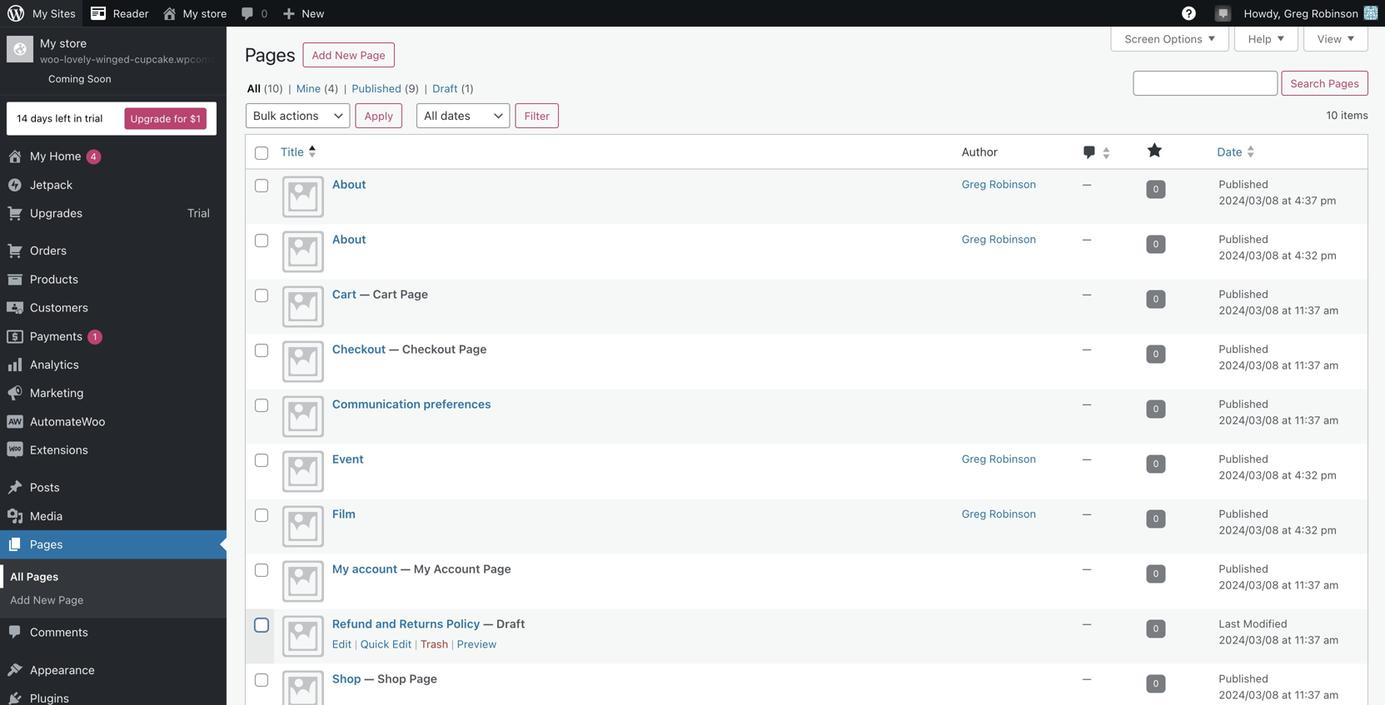 Task type: vqa. For each thing, say whether or not it's contained in the screenshot.


Task type: describe. For each thing, give the bounding box(es) containing it.
pages link
[[0, 531, 227, 559]]

3 greg robinson link from the top
[[962, 453, 1036, 465]]

last
[[1219, 618, 1241, 630]]

my account link
[[332, 563, 398, 576]]

my for my home 4
[[30, 149, 46, 163]]

comments image
[[1083, 145, 1098, 159]]

media link
[[0, 502, 227, 531]]

my sites link
[[0, 0, 82, 27]]

11:37 for my account — my account page
[[1295, 579, 1321, 592]]

| right (9)
[[425, 82, 427, 94]]

my sites
[[32, 7, 76, 20]]

view
[[1318, 32, 1342, 45]]

| right trash
[[451, 638, 454, 651]]

1 no thumbnail found. image from the top
[[282, 176, 324, 218]]

11:37 for shop — shop page
[[1295, 689, 1321, 702]]

lovely-
[[64, 53, 96, 65]]

(1)
[[461, 82, 474, 94]]

new for the rightmost add new page link
[[335, 49, 357, 61]]

sites
[[51, 7, 76, 20]]

policy
[[446, 618, 480, 631]]

14 days left in trial
[[17, 113, 103, 124]]

and
[[375, 618, 396, 631]]

— 0 for fifth no thumbnail found. from the bottom
[[1083, 453, 1159, 470]]

| right (10)
[[289, 82, 291, 94]]

my store
[[183, 7, 227, 20]]

about link for published 2024/03/08 at 4:37 pm
[[332, 178, 366, 191]]

2 checkout from the left
[[402, 343, 456, 356]]

cupcake.wpcomstaging.com
[[134, 53, 268, 65]]

analytics link
[[0, 351, 227, 379]]

extensions link
[[0, 436, 227, 465]]

3 published 2024/03/08 at 11:37 am from the top
[[1219, 398, 1339, 427]]

shop link
[[332, 672, 361, 686]]

published for 6th no thumbnail found. from the bottom of the page
[[1219, 398, 1269, 410]]

screen options
[[1125, 32, 1203, 45]]

screen options button
[[1111, 27, 1230, 52]]

2024/03/08 for 8th no thumbnail found. from the top of the page
[[1219, 579, 1279, 592]]

2024/03/08 for seventh no thumbnail found. from the top of the page
[[1219, 524, 1279, 537]]

about for published 2024/03/08 at 4:37 pm
[[332, 178, 366, 191]]

marketing link
[[0, 379, 227, 408]]

pm for third greg robinson "link" from the bottom
[[1321, 249, 1337, 262]]

new inside toolbar navigation
[[302, 7, 324, 20]]

published 2024/03/08 at 11:37 am for shop page
[[1219, 673, 1339, 702]]

view button
[[1304, 27, 1369, 52]]

— 0 for first no thumbnail found. from the top
[[1083, 178, 1159, 195]]

options
[[1163, 32, 1203, 45]]

communication
[[332, 398, 421, 411]]

title link
[[274, 137, 954, 167]]

all for all pages
[[10, 571, 24, 583]]

10 no thumbnail found. image from the top
[[282, 671, 324, 706]]

1 greg robinson link from the top
[[962, 178, 1036, 191]]

| right (4)
[[344, 82, 347, 94]]

page down trash
[[409, 672, 437, 686]]

published for 10th no thumbnail found.
[[1219, 673, 1269, 685]]

items
[[1341, 109, 1369, 121]]

reader
[[113, 7, 149, 20]]

preferences
[[424, 398, 491, 411]]

howdy,
[[1244, 7, 1281, 20]]

robinson for third greg robinson "link" from the bottom
[[990, 233, 1036, 246]]

woo-
[[40, 53, 64, 65]]

2024/03/08 for fifth no thumbnail found. from the bottom
[[1219, 469, 1279, 482]]

published for 2nd no thumbnail found.
[[1219, 233, 1269, 246]]

comments link
[[0, 619, 227, 647]]

screen
[[1125, 32, 1160, 45]]

1 cart from the left
[[332, 288, 357, 301]]

customers link
[[0, 294, 227, 322]]

2 cart from the left
[[373, 288, 397, 301]]

page inside "main menu" navigation
[[58, 594, 84, 607]]

— 0 for 2nd no thumbnail found. from the bottom of the page
[[1083, 618, 1159, 635]]

new link
[[274, 0, 331, 27]]

greg robinson for fourth greg robinson "link" from the bottom of the page
[[962, 178, 1036, 191]]

appearance
[[30, 664, 95, 677]]

my for my store woo-lovely-winged-cupcake.wpcomstaging.com coming soon
[[40, 36, 56, 50]]

pm for 3rd greg robinson "link"
[[1321, 469, 1337, 482]]

1 vertical spatial pages
[[30, 538, 63, 552]]

am inside last modified 2024/03/08 at 11:37 am
[[1324, 634, 1339, 647]]

at inside last modified 2024/03/08 at 11:37 am
[[1282, 634, 1292, 647]]

trash link
[[421, 638, 448, 651]]

robinson for fourth greg robinson "link" from the bottom of the page
[[990, 178, 1036, 191]]

— inside refund and returns policy — draft edit | quick edit | trash | preview
[[483, 618, 494, 631]]

robinson for 4th greg robinson "link" from the top
[[990, 508, 1036, 520]]

my account — my account page
[[332, 563, 511, 576]]

howdy, greg robinson
[[1244, 7, 1359, 20]]

my home 4
[[30, 149, 97, 163]]

at for fifth no thumbnail found. from the bottom
[[1282, 469, 1292, 482]]

extensions
[[30, 443, 88, 457]]

mine
[[296, 82, 321, 94]]

0 vertical spatial pages
[[245, 43, 296, 66]]

main menu navigation
[[0, 27, 268, 706]]

| right edit "link"
[[355, 638, 357, 651]]

9 no thumbnail found. image from the top
[[282, 616, 324, 658]]

10 items
[[1327, 109, 1369, 121]]

— 0 for 7th no thumbnail found. from the bottom of the page
[[1083, 343, 1159, 360]]

11:37 for cart — cart page
[[1295, 304, 1321, 317]]

modified
[[1244, 618, 1288, 630]]

film link
[[332, 508, 356, 521]]

reader link
[[82, 0, 155, 27]]

my for my account — my account page
[[332, 563, 349, 576]]

refund and returns policy link
[[332, 618, 480, 631]]

2 shop from the left
[[377, 672, 406, 686]]

communication preferences
[[332, 398, 491, 411]]

greg robinson for third greg robinson "link" from the bottom
[[962, 233, 1036, 246]]

cart link
[[332, 288, 357, 301]]

posts
[[30, 481, 60, 495]]

all for all (10) | mine (4) | published (9) | draft (1)
[[247, 82, 261, 94]]

greg inside toolbar navigation
[[1284, 7, 1309, 20]]

winged-
[[96, 53, 134, 65]]

soon
[[87, 73, 111, 85]]

cart — cart page
[[332, 288, 428, 301]]

published for seventh no thumbnail found. from the top of the page
[[1219, 508, 1269, 520]]

11:37 inside last modified 2024/03/08 at 11:37 am
[[1295, 634, 1321, 647]]

(4)
[[324, 82, 339, 94]]

trial
[[187, 206, 210, 220]]

at for seventh no thumbnail found. from the top of the page
[[1282, 524, 1292, 537]]

my store link
[[155, 0, 234, 27]]

media
[[30, 509, 63, 523]]

published for first no thumbnail found. from the top
[[1219, 178, 1269, 191]]

payments 1
[[30, 329, 97, 343]]

published 2024/03/08 at 4:32 pm for event
[[1219, 453, 1337, 482]]

published for 8th no thumbnail found. from the bottom
[[1219, 288, 1269, 300]]

14
[[17, 113, 28, 124]]

date
[[1218, 145, 1243, 159]]

film
[[332, 508, 356, 521]]

pm for fourth greg robinson "link" from the bottom of the page
[[1321, 194, 1337, 207]]

10
[[1327, 109, 1338, 121]]

— 0 for 8th no thumbnail found. from the top of the page
[[1083, 563, 1159, 580]]

published for 7th no thumbnail found. from the bottom of the page
[[1219, 343, 1269, 355]]

8 no thumbnail found. image from the top
[[282, 561, 324, 603]]

at for first no thumbnail found. from the top
[[1282, 194, 1292, 207]]

checkout — checkout page
[[332, 343, 487, 356]]

am for shop page
[[1324, 689, 1339, 702]]

author
[[962, 145, 998, 159]]

all (10) | mine (4) | published (9) | draft (1)
[[247, 82, 474, 94]]

draft inside refund and returns policy — draft edit | quick edit | trash | preview
[[497, 618, 525, 631]]

$1
[[190, 113, 201, 125]]



Task type: locate. For each thing, give the bounding box(es) containing it.
1 vertical spatial add new page
[[10, 594, 84, 607]]

4:32 for about
[[1295, 249, 1318, 262]]

0
[[261, 7, 268, 20], [1153, 184, 1159, 195], [1153, 239, 1159, 250], [1153, 294, 1159, 305], [1153, 349, 1159, 360], [1153, 404, 1159, 415], [1153, 459, 1159, 470], [1153, 514, 1159, 525], [1153, 569, 1159, 580], [1153, 624, 1159, 635], [1153, 679, 1159, 690]]

1 horizontal spatial checkout
[[402, 343, 456, 356]]

— 0 for seventh no thumbnail found. from the top of the page
[[1083, 508, 1159, 525]]

7 — 0 from the top
[[1083, 508, 1159, 525]]

4:37
[[1295, 194, 1318, 207]]

published
[[352, 82, 401, 94], [1219, 178, 1269, 191], [1219, 233, 1269, 246], [1219, 288, 1269, 300], [1219, 343, 1269, 355], [1219, 398, 1269, 410], [1219, 453, 1269, 465], [1219, 508, 1269, 520], [1219, 563, 1269, 575], [1219, 673, 1269, 685]]

1 horizontal spatial store
[[201, 7, 227, 20]]

appearance link
[[0, 656, 227, 685]]

about link for published 2024/03/08 at 4:32 pm
[[332, 233, 366, 246]]

quick edit button
[[360, 638, 412, 651]]

new up all (10) | mine (4) | published (9) | draft (1)
[[335, 49, 357, 61]]

orders
[[30, 244, 67, 258]]

store for my store woo-lovely-winged-cupcake.wpcomstaging.com coming soon
[[59, 36, 87, 50]]

add up (4)
[[312, 49, 332, 61]]

published 2024/03/08 at 11:37 am for checkout page
[[1219, 343, 1339, 372]]

0 vertical spatial about
[[332, 178, 366, 191]]

published 2024/03/08 at 4:37 pm
[[1219, 178, 1337, 207]]

10 — 0 from the top
[[1083, 673, 1159, 690]]

add inside "main menu" navigation
[[10, 594, 30, 607]]

1 vertical spatial new
[[335, 49, 357, 61]]

0 vertical spatial add
[[312, 49, 332, 61]]

2024/03/08 for 7th no thumbnail found. from the bottom of the page
[[1219, 359, 1279, 372]]

pages up (10)
[[245, 43, 296, 66]]

6 no thumbnail found. image from the top
[[282, 451, 324, 493]]

0 horizontal spatial all
[[10, 571, 24, 583]]

checkout link
[[332, 343, 386, 356]]

my inside my store woo-lovely-winged-cupcake.wpcomstaging.com coming soon
[[40, 36, 56, 50]]

quick edit
[[360, 638, 412, 651]]

title
[[281, 145, 304, 159]]

automatewoo link
[[0, 408, 227, 436]]

1 horizontal spatial shop
[[377, 672, 406, 686]]

page up all (10) | mine (4) | published (9) | draft (1)
[[360, 49, 386, 61]]

jetpack link
[[0, 171, 227, 199]]

5 2024/03/08 from the top
[[1219, 414, 1279, 427]]

0 horizontal spatial draft
[[432, 82, 458, 94]]

about
[[332, 178, 366, 191], [332, 233, 366, 246]]

pages up comments
[[26, 571, 59, 583]]

0 vertical spatial add new page
[[312, 49, 386, 61]]

page right account
[[483, 563, 511, 576]]

5 at from the top
[[1282, 414, 1292, 427]]

6 am from the top
[[1324, 689, 1339, 702]]

checkout down the cart link
[[332, 343, 386, 356]]

3 11:37 from the top
[[1295, 414, 1321, 427]]

add new page link up comments link
[[0, 589, 227, 612]]

None checkbox
[[255, 147, 268, 160], [255, 179, 268, 193], [255, 289, 268, 303], [255, 344, 268, 358], [255, 454, 268, 468], [255, 619, 268, 633], [255, 674, 268, 687], [255, 147, 268, 160], [255, 179, 268, 193], [255, 289, 268, 303], [255, 344, 268, 358], [255, 454, 268, 468], [255, 619, 268, 633], [255, 674, 268, 687]]

upgrade for $1
[[130, 113, 201, 125]]

add new page link
[[303, 42, 395, 67], [0, 589, 227, 612]]

2 no thumbnail found. image from the top
[[282, 231, 324, 273]]

11:37
[[1295, 304, 1321, 317], [1295, 359, 1321, 372], [1295, 414, 1321, 427], [1295, 579, 1321, 592], [1295, 634, 1321, 647], [1295, 689, 1321, 702]]

None checkbox
[[255, 234, 268, 248], [255, 399, 268, 413], [255, 509, 268, 523], [255, 564, 268, 578], [255, 234, 268, 248], [255, 399, 268, 413], [255, 509, 268, 523], [255, 564, 268, 578]]

1 checkout from the left
[[332, 343, 386, 356]]

jetpack
[[30, 178, 73, 191]]

returns
[[399, 618, 443, 631]]

1 vertical spatial all
[[10, 571, 24, 583]]

last modified 2024/03/08 at 11:37 am
[[1219, 618, 1339, 647]]

published 2024/03/08 at 11:37 am for my account page
[[1219, 563, 1339, 592]]

0 vertical spatial store
[[201, 7, 227, 20]]

1 — 0 from the top
[[1083, 178, 1159, 195]]

payments
[[30, 329, 83, 343]]

published inside published 2024/03/08 at 4:37 pm
[[1219, 178, 1269, 191]]

2 at from the top
[[1282, 249, 1292, 262]]

published 2024/03/08 at 11:37 am
[[1219, 288, 1339, 317], [1219, 343, 1339, 372], [1219, 398, 1339, 427], [1219, 563, 1339, 592], [1219, 673, 1339, 702]]

2 about link from the top
[[332, 233, 366, 246]]

published 2024/03/08 at 11:37 am for cart page
[[1219, 288, 1339, 317]]

communication preferences link
[[332, 398, 491, 411]]

1 vertical spatial draft
[[497, 618, 525, 631]]

store
[[201, 7, 227, 20], [59, 36, 87, 50]]

2 vertical spatial pages
[[26, 571, 59, 583]]

10 at from the top
[[1282, 689, 1292, 702]]

1 vertical spatial 4:32
[[1295, 469, 1318, 482]]

4:32
[[1295, 249, 1318, 262], [1295, 469, 1318, 482], [1295, 524, 1318, 537]]

store up lovely-
[[59, 36, 87, 50]]

preview
[[457, 638, 497, 651]]

9 at from the top
[[1282, 634, 1292, 647]]

0 horizontal spatial add
[[10, 594, 30, 607]]

4:32 for film
[[1295, 524, 1318, 537]]

date link
[[1211, 137, 1368, 167]]

trash
[[421, 638, 448, 651]]

2 published 2024/03/08 at 4:32 pm from the top
[[1219, 453, 1337, 482]]

shop
[[332, 672, 361, 686], [377, 672, 406, 686]]

4 — 0 from the top
[[1083, 343, 1159, 360]]

orders link
[[0, 237, 227, 265]]

3 no thumbnail found. image from the top
[[282, 286, 324, 328]]

0 horizontal spatial add new page
[[10, 594, 84, 607]]

add down all pages
[[10, 594, 30, 607]]

shop down quick edit dropdown button
[[377, 672, 406, 686]]

3 published 2024/03/08 at 4:32 pm from the top
[[1219, 508, 1337, 537]]

9 2024/03/08 from the top
[[1219, 634, 1279, 647]]

2 2024/03/08 from the top
[[1219, 249, 1279, 262]]

2024/03/08 for 2nd no thumbnail found.
[[1219, 249, 1279, 262]]

1 at from the top
[[1282, 194, 1292, 207]]

greg robinson for 3rd greg robinson "link"
[[962, 453, 1036, 465]]

— 0 for 2nd no thumbnail found.
[[1083, 233, 1159, 250]]

2 am from the top
[[1324, 359, 1339, 372]]

cart up checkout link
[[332, 288, 357, 301]]

2 published 2024/03/08 at 11:37 am from the top
[[1219, 343, 1339, 372]]

no thumbnail found. image
[[282, 176, 324, 218], [282, 231, 324, 273], [282, 286, 324, 328], [282, 341, 324, 383], [282, 396, 324, 438], [282, 451, 324, 493], [282, 506, 324, 548], [282, 561, 324, 603], [282, 616, 324, 658], [282, 671, 324, 706]]

4:32 for event
[[1295, 469, 1318, 482]]

add new page link up all (10) | mine (4) | published (9) | draft (1)
[[303, 42, 395, 67]]

new inside "main menu" navigation
[[33, 594, 56, 607]]

new
[[302, 7, 324, 20], [335, 49, 357, 61], [33, 594, 56, 607]]

customers
[[30, 301, 88, 315]]

products
[[30, 272, 78, 286]]

home
[[49, 149, 81, 163]]

all inside "main menu" navigation
[[10, 571, 24, 583]]

cart
[[332, 288, 357, 301], [373, 288, 397, 301]]

4 greg robinson link from the top
[[962, 508, 1036, 520]]

0 vertical spatial add new page link
[[303, 42, 395, 67]]

4 am from the top
[[1324, 579, 1339, 592]]

2 11:37 from the top
[[1295, 359, 1321, 372]]

my for my sites
[[32, 7, 48, 20]]

page up comments
[[58, 594, 84, 607]]

2 — 0 from the top
[[1083, 233, 1159, 250]]

robinson for 3rd greg robinson "link"
[[990, 453, 1036, 465]]

1 about link from the top
[[332, 178, 366, 191]]

at inside published 2024/03/08 at 4:37 pm
[[1282, 194, 1292, 207]]

pages down "media"
[[30, 538, 63, 552]]

store inside my store woo-lovely-winged-cupcake.wpcomstaging.com coming soon
[[59, 36, 87, 50]]

3 pm from the top
[[1321, 469, 1337, 482]]

3 2024/03/08 from the top
[[1219, 304, 1279, 317]]

0 vertical spatial published 2024/03/08 at 4:32 pm
[[1219, 233, 1337, 262]]

in
[[74, 113, 82, 124]]

0 horizontal spatial new
[[33, 594, 56, 607]]

trial
[[85, 113, 103, 124]]

(9)
[[404, 82, 419, 94]]

am for my account page
[[1324, 579, 1339, 592]]

account
[[434, 563, 480, 576]]

page up checkout — checkout page
[[400, 288, 428, 301]]

draft left the "(1)"
[[432, 82, 458, 94]]

2 4:32 from the top
[[1295, 469, 1318, 482]]

marketing
[[30, 386, 84, 400]]

3 am from the top
[[1324, 414, 1339, 427]]

2024/03/08 inside last modified 2024/03/08 at 11:37 am
[[1219, 634, 1279, 647]]

1 vertical spatial add new page link
[[0, 589, 227, 612]]

my
[[32, 7, 48, 20], [183, 7, 198, 20], [40, 36, 56, 50], [30, 149, 46, 163], [332, 563, 349, 576], [414, 563, 431, 576]]

— 0 for 10th no thumbnail found.
[[1083, 673, 1159, 690]]

4 pm from the top
[[1321, 524, 1337, 537]]

0 horizontal spatial checkout
[[332, 343, 386, 356]]

left
[[55, 113, 71, 124]]

event
[[332, 453, 364, 466]]

2 about from the top
[[332, 233, 366, 246]]

store inside toolbar navigation
[[201, 7, 227, 20]]

1 shop from the left
[[332, 672, 361, 686]]

products link
[[0, 265, 227, 294]]

0 vertical spatial about link
[[332, 178, 366, 191]]

notification image
[[1217, 6, 1230, 19]]

1 published 2024/03/08 at 4:32 pm from the top
[[1219, 233, 1337, 262]]

at for 10th no thumbnail found.
[[1282, 689, 1292, 702]]

6 — 0 from the top
[[1083, 453, 1159, 470]]

6 11:37 from the top
[[1295, 689, 1321, 702]]

1 4:32 from the top
[[1295, 249, 1318, 262]]

upgrade for $1 button
[[125, 108, 207, 130]]

0 horizontal spatial add new page link
[[0, 589, 227, 612]]

coming
[[48, 73, 84, 85]]

at for 8th no thumbnail found. from the bottom
[[1282, 304, 1292, 317]]

at for 6th no thumbnail found. from the bottom of the page
[[1282, 414, 1292, 427]]

upgrade
[[130, 113, 171, 125]]

1 about from the top
[[332, 178, 366, 191]]

pm inside published 2024/03/08 at 4:37 pm
[[1321, 194, 1337, 207]]

add new page up all (10) | mine (4) | published (9) | draft (1)
[[312, 49, 386, 61]]

3 4:32 from the top
[[1295, 524, 1318, 537]]

0 inside toolbar navigation
[[261, 7, 268, 20]]

0 horizontal spatial shop
[[332, 672, 361, 686]]

store for my store
[[201, 7, 227, 20]]

2024/03/08 inside published 2024/03/08 at 4:37 pm
[[1219, 194, 1279, 207]]

for
[[174, 113, 187, 125]]

2 vertical spatial 4:32
[[1295, 524, 1318, 537]]

3 at from the top
[[1282, 304, 1292, 317]]

4 greg robinson from the top
[[962, 508, 1036, 520]]

1 horizontal spatial add new page link
[[303, 42, 395, 67]]

4 no thumbnail found. image from the top
[[282, 341, 324, 383]]

analytics
[[30, 358, 79, 372]]

— 0 for 6th no thumbnail found. from the bottom of the page
[[1083, 398, 1159, 415]]

2024/03/08 for 6th no thumbnail found. from the bottom of the page
[[1219, 414, 1279, 427]]

4 at from the top
[[1282, 359, 1292, 372]]

— 0 for 8th no thumbnail found. from the bottom
[[1083, 288, 1159, 305]]

1 horizontal spatial draft
[[497, 618, 525, 631]]

published 2024/03/08 at 4:32 pm for film
[[1219, 508, 1337, 537]]

2 vertical spatial published 2024/03/08 at 4:32 pm
[[1219, 508, 1337, 537]]

5 no thumbnail found. image from the top
[[282, 396, 324, 438]]

help button
[[1235, 27, 1299, 52]]

about link
[[332, 178, 366, 191], [332, 233, 366, 246]]

event link
[[332, 453, 364, 466]]

4 11:37 from the top
[[1295, 579, 1321, 592]]

draft up preview
[[497, 618, 525, 631]]

None search field
[[1133, 71, 1278, 96]]

page up preferences
[[459, 343, 487, 356]]

published for 8th no thumbnail found. from the top of the page
[[1219, 563, 1269, 575]]

add new page down all pages
[[10, 594, 84, 607]]

6 at from the top
[[1282, 469, 1292, 482]]

at for 2nd no thumbnail found.
[[1282, 249, 1292, 262]]

about for published 2024/03/08 at 4:32 pm
[[332, 233, 366, 246]]

1 published 2024/03/08 at 11:37 am from the top
[[1219, 288, 1339, 317]]

2 horizontal spatial new
[[335, 49, 357, 61]]

0 vertical spatial draft
[[432, 82, 458, 94]]

1 pm from the top
[[1321, 194, 1337, 207]]

0 vertical spatial new
[[302, 7, 324, 20]]

0 horizontal spatial store
[[59, 36, 87, 50]]

shop down edit
[[332, 672, 361, 686]]

draft
[[432, 82, 458, 94], [497, 618, 525, 631]]

3 greg robinson from the top
[[962, 453, 1036, 465]]

am for checkout page
[[1324, 359, 1339, 372]]

1 vertical spatial about link
[[332, 233, 366, 246]]

pm
[[1321, 194, 1337, 207], [1321, 249, 1337, 262], [1321, 469, 1337, 482], [1321, 524, 1337, 537]]

refund
[[332, 618, 372, 631]]

2 greg robinson link from the top
[[962, 233, 1036, 246]]

2024/03/08 for 10th no thumbnail found.
[[1219, 689, 1279, 702]]

am
[[1324, 304, 1339, 317], [1324, 359, 1339, 372], [1324, 414, 1339, 427], [1324, 579, 1339, 592], [1324, 634, 1339, 647], [1324, 689, 1339, 702]]

1 horizontal spatial new
[[302, 7, 324, 20]]

8 at from the top
[[1282, 579, 1292, 592]]

1 vertical spatial published 2024/03/08 at 4:32 pm
[[1219, 453, 1337, 482]]

4 published 2024/03/08 at 11:37 am from the top
[[1219, 563, 1339, 592]]

1 horizontal spatial add
[[312, 49, 332, 61]]

1 horizontal spatial all
[[247, 82, 261, 94]]

greg robinson for 4th greg robinson "link" from the top
[[962, 508, 1036, 520]]

checkout up communication preferences
[[402, 343, 456, 356]]

edit link
[[332, 638, 352, 651]]

0 horizontal spatial cart
[[332, 288, 357, 301]]

at for 7th no thumbnail found. from the bottom of the page
[[1282, 359, 1292, 372]]

5 published 2024/03/08 at 11:37 am from the top
[[1219, 673, 1339, 702]]

5 — 0 from the top
[[1083, 398, 1159, 415]]

refund and returns policy — draft edit | quick edit | trash | preview
[[332, 618, 525, 651]]

7 2024/03/08 from the top
[[1219, 524, 1279, 537]]

6 2024/03/08 from the top
[[1219, 469, 1279, 482]]

1 am from the top
[[1324, 304, 1339, 317]]

cart right the cart link
[[373, 288, 397, 301]]

2 vertical spatial new
[[33, 594, 56, 607]]

1
[[93, 331, 97, 342]]

all pages link
[[0, 565, 227, 589]]

greg
[[1284, 7, 1309, 20], [962, 178, 987, 191], [962, 233, 987, 246], [962, 453, 987, 465], [962, 508, 987, 520]]

2024/03/08 for 8th no thumbnail found. from the bottom
[[1219, 304, 1279, 317]]

store up cupcake.wpcomstaging.com
[[201, 7, 227, 20]]

shop — shop page
[[332, 672, 437, 686]]

11:37 for checkout — checkout page
[[1295, 359, 1321, 372]]

automatewoo
[[30, 415, 105, 429]]

1 horizontal spatial add new page
[[312, 49, 386, 61]]

pm for 4th greg robinson "link" from the top
[[1321, 524, 1337, 537]]

None submit
[[1282, 71, 1369, 96], [355, 103, 402, 128], [515, 103, 559, 128], [1282, 71, 1369, 96], [355, 103, 402, 128], [515, 103, 559, 128]]

2 pm from the top
[[1321, 249, 1337, 262]]

8 2024/03/08 from the top
[[1219, 579, 1279, 592]]

toolbar navigation
[[0, 0, 1385, 30]]

help
[[1249, 32, 1272, 45]]

2024/03/08 for first no thumbnail found. from the top
[[1219, 194, 1279, 207]]

5 am from the top
[[1324, 634, 1339, 647]]

2024/03/08
[[1219, 194, 1279, 207], [1219, 249, 1279, 262], [1219, 304, 1279, 317], [1219, 359, 1279, 372], [1219, 414, 1279, 427], [1219, 469, 1279, 482], [1219, 524, 1279, 537], [1219, 579, 1279, 592], [1219, 634, 1279, 647], [1219, 689, 1279, 702]]

am for cart page
[[1324, 304, 1339, 317]]

my for my store
[[183, 7, 198, 20]]

page
[[360, 49, 386, 61], [400, 288, 428, 301], [459, 343, 487, 356], [483, 563, 511, 576], [58, 594, 84, 607], [409, 672, 437, 686]]

1 horizontal spatial cart
[[373, 288, 397, 301]]

0 vertical spatial all
[[247, 82, 261, 94]]

7 no thumbnail found. image from the top
[[282, 506, 324, 548]]

1 2024/03/08 from the top
[[1219, 194, 1279, 207]]

my store woo-lovely-winged-cupcake.wpcomstaging.com coming soon
[[40, 36, 268, 85]]

new down all pages
[[33, 594, 56, 607]]

new up the mine
[[302, 7, 324, 20]]

1 vertical spatial add
[[10, 594, 30, 607]]

1 greg robinson from the top
[[962, 178, 1036, 191]]

(10)
[[264, 82, 283, 94]]

3 — 0 from the top
[[1083, 288, 1159, 305]]

add new page inside "main menu" navigation
[[10, 594, 84, 607]]

0 vertical spatial 4:32
[[1295, 249, 1318, 262]]

upgrades
[[30, 206, 83, 220]]

| left trash
[[415, 638, 418, 651]]

1 vertical spatial store
[[59, 36, 87, 50]]

2 greg robinson from the top
[[962, 233, 1036, 246]]

4 2024/03/08 from the top
[[1219, 359, 1279, 372]]

9 — 0 from the top
[[1083, 618, 1159, 635]]

robinson inside toolbar navigation
[[1312, 7, 1359, 20]]

1 vertical spatial about
[[332, 233, 366, 246]]

8 — 0 from the top
[[1083, 563, 1159, 580]]

days
[[31, 113, 53, 124]]

1 11:37 from the top
[[1295, 304, 1321, 317]]

published 2024/03/08 at 4:32 pm for about
[[1219, 233, 1337, 262]]

7 at from the top
[[1282, 524, 1292, 537]]

4
[[91, 151, 97, 162]]

published for fifth no thumbnail found. from the bottom
[[1219, 453, 1269, 465]]

10 2024/03/08 from the top
[[1219, 689, 1279, 702]]

preview link
[[457, 638, 497, 651]]

at for 8th no thumbnail found. from the top of the page
[[1282, 579, 1292, 592]]

5 11:37 from the top
[[1295, 634, 1321, 647]]

new for left add new page link
[[33, 594, 56, 607]]



